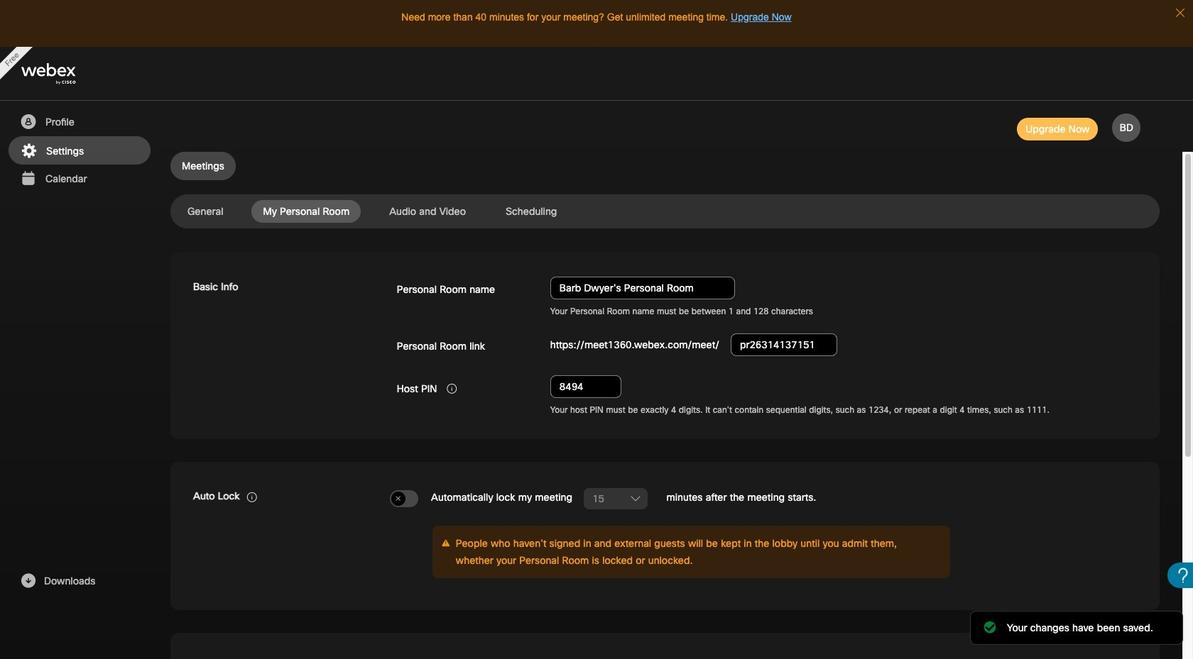 Task type: describe. For each thing, give the bounding box(es) containing it.
2 tab list from the top
[[171, 200, 1160, 223]]

mds settings_filled image
[[20, 143, 38, 160]]

mds check circle badge_filled image
[[983, 621, 997, 635]]

mds cancel_bold image
[[395, 495, 402, 504]]



Task type: locate. For each thing, give the bounding box(es) containing it.
1 vertical spatial tab list
[[171, 200, 1160, 223]]

banner
[[0, 47, 1194, 101]]

mds content download_filled image
[[19, 573, 37, 590]]

mds meetings_filled image
[[19, 171, 37, 188]]

1 tab list from the top
[[171, 152, 1160, 180]]

None text field
[[550, 376, 622, 399]]

tab list
[[171, 152, 1160, 180], [171, 200, 1160, 223]]

cisco webex image
[[21, 63, 107, 85]]

alert
[[550, 307, 1137, 318]]

None text field
[[550, 277, 735, 300], [731, 334, 838, 357], [550, 277, 735, 300], [731, 334, 838, 357]]

0 vertical spatial tab list
[[171, 152, 1160, 180]]

mds people circle_filled image
[[19, 114, 37, 131]]



